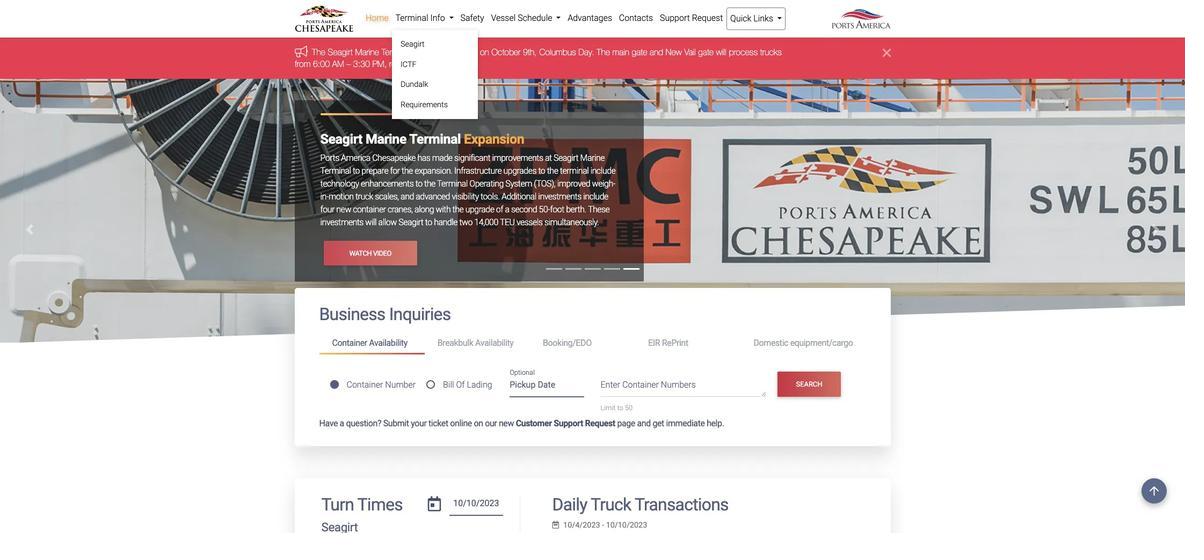 Task type: describe. For each thing, give the bounding box(es) containing it.
risks
[[413, 166, 430, 176]]

america for seagirt
[[341, 153, 370, 163]]

equipment/cargo
[[790, 338, 853, 348]]

expansion
[[464, 132, 524, 147]]

question?
[[346, 419, 381, 429]]

watch video for marine
[[349, 249, 391, 258]]

6:00
[[313, 59, 329, 69]]

v
[[382, 179, 386, 189]]

bill
[[443, 380, 454, 390]]

calendar week image
[[552, 522, 559, 530]]

to up (tos),
[[538, 166, 545, 176]]

scales,
[[375, 192, 399, 202]]

being
[[573, 179, 592, 189]]

contacts
[[619, 13, 653, 23]]

with
[[436, 205, 451, 215]]

Optional text field
[[510, 377, 585, 398]]

to down are
[[535, 166, 541, 176]]

tools.
[[481, 192, 500, 202]]

–
[[346, 59, 351, 69]]

teu
[[500, 218, 515, 228]]

system
[[505, 179, 532, 189]]

of inside ports america chesapeake is committed to zero harm. we are dedicated to identifying and                         eliminating risks and reinforcing safe behavior to protect employees, labor, customers, v                         isitors and cargo as well as to honor our obligation to being good stewards of the environment.
[[355, 192, 362, 202]]

advanced
[[416, 192, 450, 202]]

terminal left info
[[395, 13, 428, 23]]

limit to 50
[[601, 404, 633, 412]]

1 gate from the left
[[632, 47, 647, 57]]

customer
[[516, 419, 552, 429]]

2 as from the left
[[473, 179, 481, 189]]

isitors
[[387, 179, 408, 189]]

business inquiries
[[319, 305, 451, 325]]

a inside main content
[[340, 419, 344, 429]]

submit
[[383, 419, 409, 429]]

terminal up technology at top
[[320, 166, 351, 176]]

identifying
[[320, 166, 356, 176]]

container up 50
[[622, 380, 659, 390]]

info
[[430, 13, 445, 23]]

10/10/2023
[[606, 521, 647, 530]]

request inside main content
[[585, 419, 615, 429]]

watch for marine
[[349, 249, 372, 258]]

ports america chesapeake has made significant improvements at seagirt marine terminal to                          prepare for the expansion. infrastructure upgrades to the terminal include technology                          enhancements to the terminal operating system (tos), improved weigh- in-motion truck scales,                          and advanced visibility tools. additional investments include four new container cranes,                          along with the upgrade of a second 50-foot berth. these investments will allow seagirt                          to handle two 14,000 teu vessels simultaneously.
[[320, 153, 616, 228]]

ticket
[[429, 419, 448, 429]]

improvements
[[492, 153, 543, 163]]

to left zero
[[466, 153, 472, 163]]

main content containing business inquiries
[[286, 288, 899, 534]]

and up cargo
[[432, 166, 445, 176]]

calendar day image
[[428, 497, 441, 512]]

marine inside the seagirt marine terminal gates will be open on october 9th, columbus day. the main gate and new vail gate will process trucks from 6:00 am – 3:30 pm, reefers included.
[[355, 47, 379, 57]]

the left risks
[[402, 166, 413, 176]]

expansion.
[[415, 166, 453, 176]]

have a question? submit your ticket online on our new customer support request page and get immediate help.
[[319, 419, 724, 429]]

1 the from the left
[[312, 47, 325, 57]]

dundalk
[[401, 80, 428, 89]]

online
[[450, 419, 472, 429]]

terminal
[[560, 166, 589, 176]]

safe actions for everyone
[[320, 132, 469, 147]]

zero
[[474, 153, 489, 163]]

honor
[[492, 179, 513, 189]]

0 vertical spatial for
[[396, 132, 413, 147]]

video for actions
[[373, 224, 391, 232]]

second
[[511, 205, 537, 215]]

visibility
[[452, 192, 479, 202]]

(tos),
[[534, 179, 555, 189]]

1 vertical spatial new
[[499, 419, 514, 429]]

14,000
[[474, 218, 498, 228]]

2 horizontal spatial will
[[716, 47, 726, 57]]

search button
[[778, 372, 841, 397]]

actions
[[350, 132, 393, 147]]

seagirt up terminal at left
[[554, 153, 578, 163]]

from
[[295, 59, 310, 69]]

bill of lading
[[443, 380, 492, 390]]

on inside the seagirt marine terminal gates will be open on october 9th, columbus day. the main gate and new vail gate will process trucks from 6:00 am – 3:30 pm, reefers included.
[[480, 47, 489, 57]]

significant
[[454, 153, 490, 163]]

transactions
[[635, 495, 729, 516]]

enter
[[601, 380, 620, 390]]

ictf
[[401, 60, 417, 69]]

to down risks
[[415, 179, 422, 189]]

daily
[[552, 495, 587, 516]]

0 horizontal spatial investments
[[320, 218, 364, 228]]

seagirt link
[[396, 34, 474, 55]]

cranes,
[[388, 205, 413, 215]]

get
[[653, 419, 664, 429]]

watch video link for marine
[[324, 241, 417, 266]]

our inside ports america chesapeake is committed to zero harm. we are dedicated to identifying and                         eliminating risks and reinforcing safe behavior to protect employees, labor, customers, v                         isitors and cargo as well as to honor our obligation to being good stewards of the environment.
[[514, 179, 526, 189]]

am
[[332, 59, 344, 69]]

breakbulk availability link
[[425, 334, 530, 354]]

turn
[[321, 495, 354, 516]]

weigh-
[[592, 179, 615, 189]]

advantages link
[[564, 8, 616, 29]]

these
[[588, 205, 610, 215]]

reinforcing
[[447, 166, 484, 176]]

links
[[754, 13, 773, 24]]

expansion image
[[0, 79, 1185, 534]]

quick
[[730, 13, 751, 24]]

watch video link for actions
[[324, 215, 417, 240]]

chesapeake for actions
[[372, 153, 416, 163]]

included.
[[416, 59, 448, 69]]

columbus
[[539, 47, 576, 57]]

eir reprint
[[648, 338, 688, 348]]

open
[[459, 47, 477, 57]]

day.
[[578, 47, 594, 57]]

handle
[[434, 218, 458, 228]]

terminal up made
[[409, 132, 461, 147]]

two
[[459, 218, 473, 228]]

ports for seagirt marine terminal expansion
[[320, 153, 339, 163]]

availability for container availability
[[369, 338, 407, 348]]

seagirt up ictf
[[401, 40, 425, 49]]

vessel
[[491, 13, 516, 23]]

will inside 'ports america chesapeake has made significant improvements at seagirt marine terminal to                          prepare for the expansion. infrastructure upgrades to the terminal include technology                          enhancements to the terminal operating system (tos), improved weigh- in-motion truck scales,                          and advanced visibility tools. additional investments include four new container cranes,                          along with the upgrade of a second 50-foot berth. these investments will allow seagirt                          to handle two 14,000 teu vessels simultaneously.'
[[365, 218, 377, 228]]

home link
[[362, 8, 392, 29]]

committed
[[425, 153, 464, 163]]

1 as from the left
[[447, 179, 456, 189]]

be
[[447, 47, 457, 57]]

of inside 'ports america chesapeake has made significant improvements at seagirt marine terminal to                          prepare for the expansion. infrastructure upgrades to the terminal include technology                          enhancements to the terminal operating system (tos), improved weigh- in-motion truck scales,                          and advanced visibility tools. additional investments include four new container cranes,                          along with the upgrade of a second 50-foot berth. these investments will allow seagirt                          to handle two 14,000 teu vessels simultaneously.'
[[496, 205, 503, 215]]

vessels
[[517, 218, 543, 228]]

seagirt down cranes,
[[399, 218, 423, 228]]

1 horizontal spatial will
[[435, 47, 445, 57]]

3:30
[[353, 59, 370, 69]]

ictf link
[[396, 55, 474, 75]]

terminal inside the seagirt marine terminal gates will be open on october 9th, columbus day. the main gate and new vail gate will process trucks from 6:00 am – 3:30 pm, reefers included.
[[381, 47, 410, 57]]

at
[[545, 153, 552, 163]]

protect
[[543, 166, 568, 176]]

stewards
[[320, 192, 353, 202]]

to down terminal at left
[[564, 179, 571, 189]]

video for marine
[[373, 249, 391, 258]]

our inside main content
[[485, 419, 497, 429]]

a inside 'ports america chesapeake has made significant improvements at seagirt marine terminal to                          prepare for the expansion. infrastructure upgrades to the terminal include technology                          enhancements to the terminal operating system (tos), improved weigh- in-motion truck scales,                          and advanced visibility tools. additional investments include four new container cranes,                          along with the upgrade of a second 50-foot berth. these investments will allow seagirt                          to handle two 14,000 teu vessels simultaneously.'
[[505, 205, 509, 215]]

watch video for actions
[[349, 224, 391, 232]]

domestic
[[754, 338, 788, 348]]



Task type: vqa. For each thing, say whether or not it's contained in the screenshot.
to
yes



Task type: locate. For each thing, give the bounding box(es) containing it.
0 horizontal spatial as
[[447, 179, 456, 189]]

america inside ports america chesapeake is committed to zero harm. we are dedicated to identifying and                         eliminating risks and reinforcing safe behavior to protect employees, labor, customers, v                         isitors and cargo as well as to honor our obligation to being good stewards of the environment.
[[341, 153, 370, 163]]

2 watch video link from the top
[[324, 241, 417, 266]]

2 watch video from the top
[[349, 249, 391, 258]]

the up container
[[363, 192, 375, 202]]

0 vertical spatial marine
[[355, 47, 379, 57]]

0 vertical spatial new
[[336, 205, 351, 215]]

0 vertical spatial watch video link
[[324, 215, 417, 240]]

behavior
[[503, 166, 533, 176]]

cargo
[[425, 179, 445, 189]]

terminal info
[[395, 13, 447, 23]]

container number
[[347, 380, 416, 390]]

seagirt up the 'identifying'
[[320, 132, 363, 147]]

for up isitors
[[390, 166, 400, 176]]

1 horizontal spatial as
[[473, 179, 481, 189]]

main
[[612, 47, 629, 57]]

new left customer
[[499, 419, 514, 429]]

eir reprint link
[[635, 334, 741, 354]]

1 horizontal spatial support
[[660, 13, 690, 23]]

1 horizontal spatial availability
[[475, 338, 514, 348]]

0 vertical spatial of
[[355, 192, 362, 202]]

investments up foot
[[538, 192, 581, 202]]

help.
[[707, 419, 724, 429]]

1 vertical spatial support
[[554, 419, 583, 429]]

enter container numbers
[[601, 380, 696, 390]]

will down container
[[365, 218, 377, 228]]

1 vertical spatial a
[[340, 419, 344, 429]]

to down the along
[[425, 218, 432, 228]]

gate right vail
[[698, 47, 713, 57]]

to inside main content
[[617, 404, 623, 412]]

the inside ports america chesapeake is committed to zero harm. we are dedicated to identifying and                         eliminating risks and reinforcing safe behavior to protect employees, labor, customers, v                         isitors and cargo as well as to honor our obligation to being good stewards of the environment.
[[363, 192, 375, 202]]

and down risks
[[410, 179, 424, 189]]

new down motion
[[336, 205, 351, 215]]

0 horizontal spatial of
[[355, 192, 362, 202]]

watch video link down container
[[324, 215, 417, 240]]

breakbulk
[[438, 338, 473, 348]]

the up advanced on the top of page
[[424, 179, 435, 189]]

1 vertical spatial include
[[583, 192, 608, 202]]

reprint
[[662, 338, 688, 348]]

availability for breakbulk availability
[[475, 338, 514, 348]]

will
[[435, 47, 445, 57], [716, 47, 726, 57], [365, 218, 377, 228]]

terminal up reefers
[[381, 47, 410, 57]]

terminal info link
[[392, 8, 457, 29]]

1 vertical spatial watch video
[[349, 249, 391, 258]]

the right day.
[[596, 47, 610, 57]]

gate
[[632, 47, 647, 57], [698, 47, 713, 57]]

and inside 'ports america chesapeake has made significant improvements at seagirt marine terminal to                          prepare for the expansion. infrastructure upgrades to the terminal include technology                          enhancements to the terminal operating system (tos), improved weigh- in-motion truck scales,                          and advanced visibility tools. additional investments include four new container cranes,                          along with the upgrade of a second 50-foot berth. these investments will allow seagirt                          to handle two 14,000 teu vessels simultaneously.'
[[401, 192, 414, 202]]

1 horizontal spatial of
[[496, 205, 503, 215]]

50-
[[539, 205, 550, 215]]

container left number
[[347, 380, 383, 390]]

requirements
[[401, 100, 448, 109]]

as
[[447, 179, 456, 189], [473, 179, 481, 189]]

limit
[[601, 404, 616, 412]]

2 gate from the left
[[698, 47, 713, 57]]

container for container number
[[347, 380, 383, 390]]

marine up eliminating
[[366, 132, 407, 147]]

safety image
[[0, 79, 1185, 534]]

1 vertical spatial watch
[[349, 249, 372, 258]]

1 horizontal spatial our
[[514, 179, 526, 189]]

1 horizontal spatial a
[[505, 205, 509, 215]]

new inside 'ports america chesapeake has made significant improvements at seagirt marine terminal to                          prepare for the expansion. infrastructure upgrades to the terminal include technology                          enhancements to the terminal operating system (tos), improved weigh- in-motion truck scales,                          and advanced visibility tools. additional investments include four new container cranes,                          along with the upgrade of a second 50-foot berth. these investments will allow seagirt                          to handle two 14,000 teu vessels simultaneously.'
[[336, 205, 351, 215]]

advantages
[[568, 13, 612, 23]]

request left 'quick'
[[692, 13, 723, 23]]

environment.
[[376, 192, 422, 202]]

request
[[692, 13, 723, 23], [585, 419, 615, 429]]

1 vertical spatial for
[[390, 166, 400, 176]]

vail
[[684, 47, 696, 57]]

go to top image
[[1142, 479, 1167, 504]]

ports inside 'ports america chesapeake has made significant improvements at seagirt marine terminal to                          prepare for the expansion. infrastructure upgrades to the terminal include technology                          enhancements to the terminal operating system (tos), improved weigh- in-motion truck scales,                          and advanced visibility tools. additional investments include four new container cranes,                          along with the upgrade of a second 50-foot berth. these investments will allow seagirt                          to handle two 14,000 teu vessels simultaneously.'
[[320, 153, 339, 163]]

container for container availability
[[332, 338, 367, 348]]

1 watch from the top
[[349, 224, 372, 232]]

infrastructure
[[454, 166, 502, 176]]

seagirt inside the seagirt marine terminal gates will be open on october 9th, columbus day. the main gate and new vail gate will process trucks from 6:00 am – 3:30 pm, reefers included.
[[327, 47, 353, 57]]

and inside the seagirt marine terminal gates will be open on october 9th, columbus day. the main gate and new vail gate will process trucks from 6:00 am – 3:30 pm, reefers included.
[[649, 47, 663, 57]]

have
[[319, 419, 338, 429]]

support inside main content
[[554, 419, 583, 429]]

close image
[[883, 46, 891, 59]]

1 vertical spatial video
[[373, 249, 391, 258]]

video down container
[[373, 224, 391, 232]]

booking/edo link
[[530, 334, 635, 354]]

dundalk link
[[396, 75, 474, 95]]

None text field
[[449, 495, 503, 517]]

a up the teu
[[505, 205, 509, 215]]

america inside 'ports america chesapeake has made significant improvements at seagirt marine terminal to                          prepare for the expansion. infrastructure upgrades to the terminal include technology                          enhancements to the terminal operating system (tos), improved weigh- in-motion truck scales,                          and advanced visibility tools. additional investments include four new container cranes,                          along with the upgrade of a second 50-foot berth. these investments will allow seagirt                          to handle two 14,000 teu vessels simultaneously.'
[[341, 153, 370, 163]]

of up the teu
[[496, 205, 503, 215]]

2 availability from the left
[[475, 338, 514, 348]]

1 horizontal spatial request
[[692, 13, 723, 23]]

seagirt up am
[[327, 47, 353, 57]]

watch for actions
[[349, 224, 372, 232]]

and up cranes,
[[401, 192, 414, 202]]

1 vertical spatial of
[[496, 205, 503, 215]]

on inside main content
[[474, 419, 483, 429]]

0 horizontal spatial gate
[[632, 47, 647, 57]]

0 vertical spatial watch
[[349, 224, 372, 232]]

9th,
[[523, 47, 537, 57]]

watch video link down allow
[[324, 241, 417, 266]]

0 horizontal spatial will
[[365, 218, 377, 228]]

will left be
[[435, 47, 445, 57]]

domestic equipment/cargo link
[[741, 334, 866, 354]]

2 the from the left
[[596, 47, 610, 57]]

for inside 'ports america chesapeake has made significant improvements at seagirt marine terminal to                          prepare for the expansion. infrastructure upgrades to the terminal include technology                          enhancements to the terminal operating system (tos), improved weigh- in-motion truck scales,                          and advanced visibility tools. additional investments include four new container cranes,                          along with the upgrade of a second 50-foot berth. these investments will allow seagirt                          to handle two 14,000 teu vessels simultaneously.'
[[390, 166, 400, 176]]

seagirt
[[401, 40, 425, 49], [327, 47, 353, 57], [320, 132, 363, 147], [554, 153, 578, 163], [399, 218, 423, 228]]

schedule
[[518, 13, 552, 23]]

as right well
[[473, 179, 481, 189]]

0 horizontal spatial availability
[[369, 338, 407, 348]]

1 vertical spatial investments
[[320, 218, 364, 228]]

number
[[385, 380, 416, 390]]

the seagirt marine terminal gates will be open on october 9th, columbus day. the main gate and new vail gate will process trucks from 6:00 am – 3:30 pm, reefers included. alert
[[0, 38, 1185, 79]]

operating
[[469, 179, 504, 189]]

to up terminal at left
[[576, 153, 583, 163]]

0 horizontal spatial the
[[312, 47, 325, 57]]

to left 50
[[617, 404, 623, 412]]

and left get
[[637, 419, 651, 429]]

the up the 6:00
[[312, 47, 325, 57]]

1 horizontal spatial gate
[[698, 47, 713, 57]]

1 horizontal spatial investments
[[538, 192, 581, 202]]

on right open
[[480, 47, 489, 57]]

2 video from the top
[[373, 249, 391, 258]]

business
[[319, 305, 385, 325]]

america
[[341, 153, 370, 163], [341, 153, 370, 163]]

include up the 'good'
[[591, 166, 616, 176]]

1 horizontal spatial the
[[596, 47, 610, 57]]

to up tools.
[[483, 179, 490, 189]]

ports inside ports america chesapeake is committed to zero harm. we are dedicated to identifying and                         eliminating risks and reinforcing safe behavior to protect employees, labor, customers, v                         isitors and cargo as well as to honor our obligation to being good stewards of the environment.
[[320, 153, 339, 163]]

bullhorn image
[[295, 46, 312, 58]]

eliminating
[[373, 166, 412, 176]]

watch video link
[[324, 215, 417, 240], [324, 241, 417, 266]]

four
[[320, 205, 335, 215]]

1 watch video link from the top
[[324, 215, 417, 240]]

50
[[625, 404, 633, 412]]

gates
[[413, 47, 432, 57]]

improved
[[557, 179, 590, 189]]

and left the new
[[649, 47, 663, 57]]

Enter Container Numbers text field
[[601, 379, 766, 397]]

main content
[[286, 288, 899, 534]]

0 horizontal spatial request
[[585, 419, 615, 429]]

0 horizontal spatial our
[[485, 419, 497, 429]]

of down customers,
[[355, 192, 362, 202]]

include
[[591, 166, 616, 176], [583, 192, 608, 202]]

has
[[417, 153, 430, 163]]

support request link
[[656, 8, 726, 29]]

labor,
[[320, 179, 339, 189]]

support right customer
[[554, 419, 583, 429]]

our down upgrades
[[514, 179, 526, 189]]

1 availability from the left
[[369, 338, 407, 348]]

0 horizontal spatial support
[[554, 419, 583, 429]]

support
[[660, 13, 690, 23], [554, 419, 583, 429]]

we
[[514, 153, 525, 163]]

the seagirt marine terminal gates will be open on october 9th, columbus day. the main gate and new vail gate will process trucks from 6:00 am – 3:30 pm, reefers included.
[[295, 47, 782, 69]]

eir
[[648, 338, 660, 348]]

1 horizontal spatial new
[[499, 419, 514, 429]]

on right online
[[474, 419, 483, 429]]

marine up 3:30
[[355, 47, 379, 57]]

requirements link
[[396, 95, 474, 115]]

employees,
[[570, 166, 610, 176]]

the down at
[[547, 166, 558, 176]]

ports for safe actions for everyone
[[320, 153, 339, 163]]

0 horizontal spatial a
[[340, 419, 344, 429]]

obligation
[[528, 179, 562, 189]]

video down allow
[[373, 249, 391, 258]]

allow
[[378, 218, 397, 228]]

availability down business inquiries
[[369, 338, 407, 348]]

times
[[357, 495, 403, 516]]

booking/edo
[[543, 338, 592, 348]]

0 vertical spatial video
[[373, 224, 391, 232]]

the
[[402, 166, 413, 176], [547, 166, 558, 176], [424, 179, 435, 189], [363, 192, 375, 202], [452, 205, 464, 215]]

0 horizontal spatial new
[[336, 205, 351, 215]]

2 vertical spatial marine
[[580, 153, 605, 163]]

include up 'these'
[[583, 192, 608, 202]]

0 vertical spatial request
[[692, 13, 723, 23]]

for right actions
[[396, 132, 413, 147]]

1 vertical spatial watch video link
[[324, 241, 417, 266]]

to up customers,
[[353, 166, 360, 176]]

dedicated
[[540, 153, 574, 163]]

chesapeake for marine
[[372, 153, 416, 163]]

watch video down allow
[[349, 249, 391, 258]]

immediate
[[666, 419, 705, 429]]

support up the new
[[660, 13, 690, 23]]

1 video from the top
[[373, 224, 391, 232]]

0 vertical spatial our
[[514, 179, 526, 189]]

1 vertical spatial our
[[485, 419, 497, 429]]

0 vertical spatial on
[[480, 47, 489, 57]]

turn times
[[321, 495, 403, 516]]

watch video down container
[[349, 224, 391, 232]]

chesapeake inside ports america chesapeake is committed to zero harm. we are dedicated to identifying and                         eliminating risks and reinforcing safe behavior to protect employees, labor, customers, v                         isitors and cargo as well as to honor our obligation to being good stewards of the environment.
[[372, 153, 416, 163]]

2 watch from the top
[[349, 249, 372, 258]]

1 vertical spatial marine
[[366, 132, 407, 147]]

marine up employees,
[[580, 153, 605, 163]]

reefers
[[389, 59, 413, 69]]

and inside main content
[[637, 419, 651, 429]]

will left process
[[716, 47, 726, 57]]

upgrades
[[503, 166, 536, 176]]

as left well
[[447, 179, 456, 189]]

america for safe
[[341, 153, 370, 163]]

prepare
[[362, 166, 388, 176]]

1 vertical spatial on
[[474, 419, 483, 429]]

your
[[411, 419, 427, 429]]

a right have
[[340, 419, 344, 429]]

1 watch video from the top
[[349, 224, 391, 232]]

safety link
[[457, 8, 488, 29]]

0 vertical spatial support
[[660, 13, 690, 23]]

truck
[[355, 192, 373, 202]]

terminal down the reinforcing
[[437, 179, 468, 189]]

0 vertical spatial watch video
[[349, 224, 391, 232]]

container down business
[[332, 338, 367, 348]]

chesapeake inside 'ports america chesapeake has made significant improvements at seagirt marine terminal to                          prepare for the expansion. infrastructure upgrades to the terminal include technology                          enhancements to the terminal operating system (tos), improved weigh- in-motion truck scales,                          and advanced visibility tools. additional investments include four new container cranes,                          along with the upgrade of a second 50-foot berth. these investments will allow seagirt                          to handle two 14,000 teu vessels simultaneously.'
[[372, 153, 416, 163]]

0 vertical spatial a
[[505, 205, 509, 215]]

10/4/2023
[[563, 521, 600, 530]]

october
[[491, 47, 520, 57]]

gate right main
[[632, 47, 647, 57]]

quick links link
[[726, 8, 786, 30]]

marine inside 'ports america chesapeake has made significant improvements at seagirt marine terminal to                          prepare for the expansion. infrastructure upgrades to the terminal include technology                          enhancements to the terminal operating system (tos), improved weigh- in-motion truck scales,                          and advanced visibility tools. additional investments include four new container cranes,                          along with the upgrade of a second 50-foot berth. these investments will allow seagirt                          to handle two 14,000 teu vessels simultaneously.'
[[580, 153, 605, 163]]

for
[[396, 132, 413, 147], [390, 166, 400, 176]]

investments down four
[[320, 218, 364, 228]]

request down the limit
[[585, 419, 615, 429]]

0 vertical spatial include
[[591, 166, 616, 176]]

ports america chesapeake is committed to zero harm. we are dedicated to identifying and                         eliminating risks and reinforcing safe behavior to protect employees, labor, customers, v                         isitors and cargo as well as to honor our obligation to being good stewards of the environment.
[[320, 153, 612, 202]]

0 vertical spatial investments
[[538, 192, 581, 202]]

domestic equipment/cargo
[[754, 338, 853, 348]]

our right online
[[485, 419, 497, 429]]

availability right breakbulk
[[475, 338, 514, 348]]

and up customers,
[[358, 166, 371, 176]]

safe
[[486, 166, 501, 176]]

1 vertical spatial request
[[585, 419, 615, 429]]

additional
[[502, 192, 536, 202]]

seagirt marine terminal expansion
[[320, 132, 524, 147]]

the right with
[[452, 205, 464, 215]]

the seagirt marine terminal gates will be open on october 9th, columbus day. the main gate and new vail gate will process trucks from 6:00 am – 3:30 pm, reefers included. link
[[295, 47, 782, 69]]



